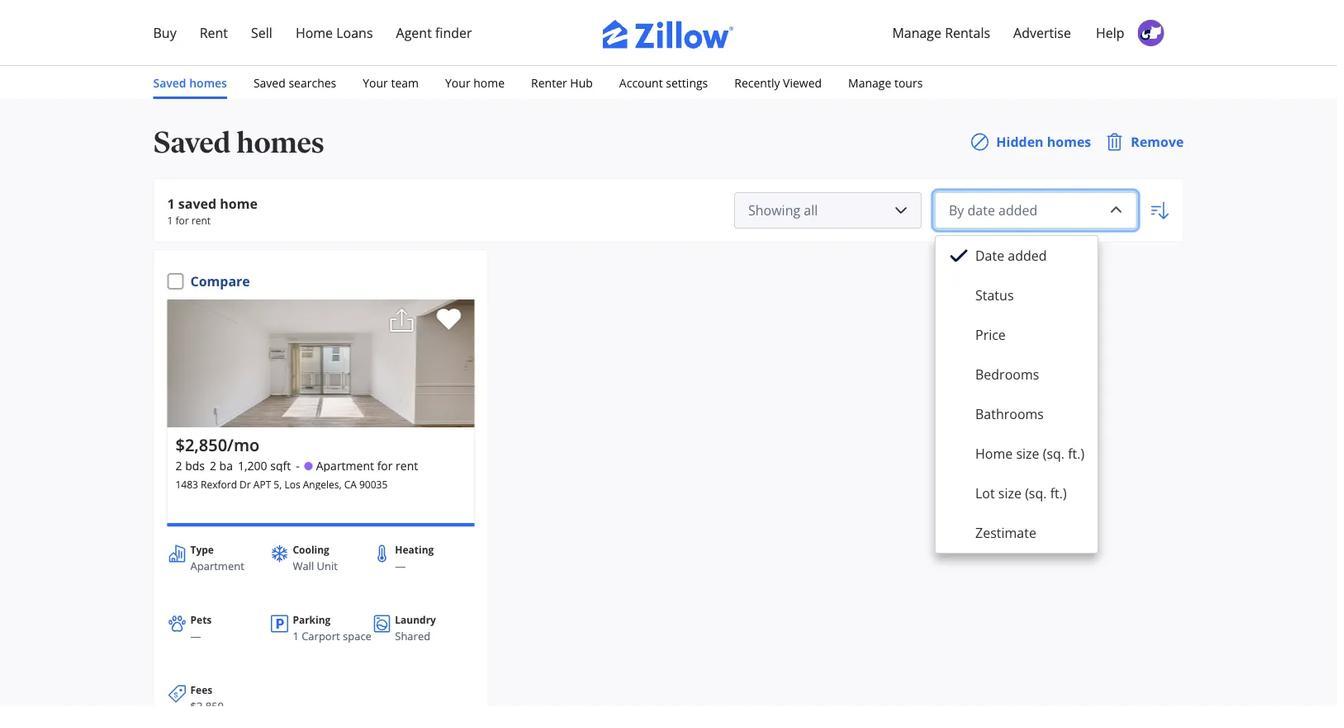 Task type: locate. For each thing, give the bounding box(es) containing it.
2 left ba
[[210, 458, 216, 474]]

0 horizontal spatial your
[[363, 75, 388, 90]]

home loans
[[296, 24, 373, 41]]

size
[[1016, 445, 1040, 463], [999, 485, 1022, 503]]

0 vertical spatial 1
[[167, 195, 175, 213]]

your home
[[445, 75, 505, 90]]

— down heating
[[395, 559, 406, 574]]

your left team
[[363, 75, 388, 90]]

1 horizontal spatial home
[[976, 445, 1013, 463]]

1 vertical spatial home
[[220, 195, 258, 213]]

1483 rexford dr apt 5, los angeles, ca 90035 image
[[167, 261, 475, 466]]

laundry image
[[372, 615, 392, 634]]

1 vertical spatial saved homes
[[153, 124, 324, 160]]

1,200
[[238, 458, 267, 474]]

0 vertical spatial for
[[176, 214, 189, 227]]

ft.) down home size (sq. ft.)
[[1050, 485, 1067, 503]]

your home link
[[445, 73, 505, 93]]

2 your from the left
[[445, 75, 471, 90]]

parking
[[293, 614, 331, 627]]

1483 rexford dr apt 5, los angeles, ca 90035 link
[[176, 478, 466, 492]]

homes right hidden
[[1047, 133, 1091, 151]]

— inside the heating —
[[395, 559, 406, 574]]

share this home image
[[389, 307, 415, 334]]

size for home
[[1016, 445, 1040, 463]]

saved down buy link
[[153, 75, 186, 90]]

sort descending image
[[1150, 201, 1170, 221]]

2 horizontal spatial homes
[[1047, 133, 1091, 151]]

agent
[[396, 24, 432, 41]]

home right saved
[[220, 195, 258, 213]]

2 saved homes from the top
[[153, 124, 324, 160]]

loans
[[336, 24, 373, 41]]

ft.) inside home size (sq. ft.) option
[[1068, 445, 1085, 463]]

rentals
[[945, 24, 991, 41]]

status
[[976, 287, 1014, 304]]

manage for manage tours
[[848, 75, 892, 90]]

manage rentals
[[892, 24, 991, 41]]

manage inside main navigation
[[892, 24, 942, 41]]

— down the pets
[[190, 629, 201, 644]]

home left renter
[[474, 75, 505, 90]]

renter
[[531, 75, 567, 90]]

list box
[[935, 235, 1099, 554]]

1 horizontal spatial 2
[[210, 458, 216, 474]]

(sq. down home size (sq. ft.)
[[1025, 485, 1047, 503]]

fees
[[190, 684, 212, 698]]

team
[[391, 75, 419, 90]]

dr
[[240, 478, 251, 492]]

renter hub link
[[531, 73, 593, 93]]

saved left searches
[[254, 75, 286, 90]]

saved down home "icon"
[[153, 124, 231, 160]]

heating image
[[372, 544, 392, 564]]

recently
[[735, 75, 780, 90]]

home up lot
[[976, 445, 1013, 463]]

(sq. up lot size (sq. ft.)
[[1043, 445, 1065, 463]]

1483 rexford dr apt 5, los angeles, ca 90035
[[176, 478, 388, 492]]

1483
[[176, 478, 198, 492]]

saved
[[153, 75, 186, 90], [254, 75, 286, 90], [153, 124, 231, 160]]

heating —
[[395, 544, 434, 574]]

home inside home size (sq. ft.) option
[[976, 445, 1013, 463]]

zestimate option
[[936, 514, 1098, 553]]

1 horizontal spatial —
[[395, 559, 406, 574]]

laundry
[[395, 614, 436, 627]]

sqft
[[270, 458, 291, 474]]

manage rentals link
[[881, 14, 1002, 52]]

1 vertical spatial —
[[190, 629, 201, 644]]

0 vertical spatial home
[[296, 24, 333, 41]]

account
[[619, 75, 663, 90]]

account settings
[[619, 75, 708, 90]]

manage tours link
[[848, 73, 923, 93]]

0 horizontal spatial rent
[[191, 214, 211, 227]]

your team
[[363, 75, 419, 90]]

1 vertical spatial home
[[976, 445, 1013, 463]]

2 left bds
[[176, 458, 182, 474]]

remove button
[[1105, 132, 1184, 152]]

0 vertical spatial (sq.
[[1043, 445, 1065, 463]]

1 vertical spatial apartment
[[190, 559, 244, 574]]

home inside 1 saved home 1 for rent
[[220, 195, 258, 213]]

homes
[[189, 75, 227, 90], [236, 124, 324, 160], [1047, 133, 1091, 151]]

saved homes
[[153, 75, 227, 90], [153, 124, 324, 160]]

0 horizontal spatial 2
[[176, 458, 182, 474]]

finder
[[435, 24, 472, 41]]

saved homes down rent link
[[153, 75, 227, 90]]

0 horizontal spatial apartment
[[190, 559, 244, 574]]

help link
[[1085, 14, 1136, 52]]

ft.) down the bathrooms option on the bottom right
[[1068, 445, 1085, 463]]

bds
[[185, 458, 205, 474]]

lot size (sq. ft.) option
[[936, 474, 1098, 514]]

size for lot
[[999, 485, 1022, 503]]

pets image
[[167, 615, 187, 634]]

apartment up the ca
[[316, 458, 374, 474]]

0 vertical spatial size
[[1016, 445, 1040, 463]]

1 vertical spatial (sq.
[[1025, 485, 1047, 503]]

2 bds 2 ba 1,200 sqft
[[176, 458, 291, 474]]

0 horizontal spatial manage
[[848, 75, 892, 90]]

settings
[[666, 75, 708, 90]]

for
[[176, 214, 189, 227], [377, 458, 393, 474]]

home
[[474, 75, 505, 90], [220, 195, 258, 213]]

compare
[[190, 273, 250, 290]]

0 vertical spatial apartment
[[316, 458, 374, 474]]

apartment down type
[[190, 559, 244, 574]]

home for home loans
[[296, 24, 333, 41]]

0 horizontal spatial ft.)
[[1050, 485, 1067, 503]]

hidden
[[996, 133, 1044, 151]]

1 horizontal spatial home
[[474, 75, 505, 90]]

for up 90035
[[377, 458, 393, 474]]

1 vertical spatial rent
[[396, 458, 418, 474]]

— for pets —
[[190, 629, 201, 644]]

home image
[[160, 87, 196, 123]]

2
[[176, 458, 182, 474], [210, 458, 216, 474]]

your down finder
[[445, 75, 471, 90]]

manage for manage rentals
[[892, 24, 942, 41]]

homes down rent link
[[189, 75, 227, 90]]

0 horizontal spatial for
[[176, 214, 189, 227]]

saved for saved homes link
[[153, 75, 186, 90]]

1 your from the left
[[363, 75, 388, 90]]

unit
[[317, 559, 338, 574]]

0 vertical spatial rent
[[191, 214, 211, 227]]

0 vertical spatial ft.)
[[1068, 445, 1085, 463]]

cooling
[[293, 544, 329, 557]]

— for heating —
[[395, 559, 406, 574]]

unsave this home image
[[435, 307, 463, 335]]

manage
[[892, 24, 942, 41], [848, 75, 892, 90]]

viewed
[[783, 75, 822, 90]]

home inside home loans link
[[296, 24, 333, 41]]

0 vertical spatial home
[[474, 75, 505, 90]]

date
[[976, 247, 1005, 265]]

ft.)
[[1068, 445, 1085, 463], [1050, 485, 1067, 503]]

wall
[[293, 559, 314, 574]]

size inside lot size (sq. ft.) option
[[999, 485, 1022, 503]]

your
[[363, 75, 388, 90], [445, 75, 471, 90]]

chevron right image
[[364, 166, 383, 185]]

your for your home
[[445, 75, 471, 90]]

1 vertical spatial ft.)
[[1050, 485, 1067, 503]]

1 vertical spatial manage
[[848, 75, 892, 90]]

price option
[[936, 316, 1098, 355]]

saved homes down home "icon"
[[153, 124, 324, 160]]

0 horizontal spatial home
[[296, 24, 333, 41]]

1 horizontal spatial for
[[377, 458, 393, 474]]

2 vertical spatial 1
[[293, 629, 299, 644]]

1 vertical spatial for
[[377, 458, 393, 474]]

1
[[167, 195, 175, 213], [167, 214, 173, 227], [293, 629, 299, 644]]

— inside the pets —
[[190, 629, 201, 644]]

for down saved
[[176, 214, 189, 227]]

0 horizontal spatial home
[[220, 195, 258, 213]]

1 horizontal spatial your
[[445, 75, 471, 90]]

apartment
[[316, 458, 374, 474], [190, 559, 244, 574]]

lot
[[976, 485, 995, 503]]

1 up "compare" option
[[167, 214, 173, 227]]

size right lot
[[999, 485, 1022, 503]]

size up lot size (sq. ft.)
[[1016, 445, 1040, 463]]

1 vertical spatial size
[[999, 485, 1022, 503]]

0 vertical spatial —
[[395, 559, 406, 574]]

1 right parking icon
[[293, 629, 299, 644]]

2 2 from the left
[[210, 458, 216, 474]]

manage left rentals
[[892, 24, 942, 41]]

parking 1 carport space
[[293, 614, 372, 644]]

hub
[[570, 75, 593, 90]]

(sq. for lot size (sq. ft.)
[[1025, 485, 1047, 503]]

home left the loans
[[296, 24, 333, 41]]

ft.) for home size (sq. ft.)
[[1068, 445, 1085, 463]]

1 left saved
[[167, 195, 175, 213]]

homes down the saved searches link on the left top of page
[[236, 124, 324, 160]]

(sq.
[[1043, 445, 1065, 463], [1025, 485, 1047, 503]]

renter hub
[[531, 75, 593, 90]]

0 vertical spatial saved homes
[[153, 75, 227, 90]]

1 horizontal spatial manage
[[892, 24, 942, 41]]

0 horizontal spatial —
[[190, 629, 201, 644]]

home for home size (sq. ft.)
[[976, 445, 1013, 463]]

size inside home size (sq. ft.) option
[[1016, 445, 1040, 463]]

rent
[[200, 24, 228, 41]]

saved homes link
[[153, 73, 227, 93]]

manage left tours
[[848, 75, 892, 90]]

(sq. for home size (sq. ft.)
[[1043, 445, 1065, 463]]

0 vertical spatial manage
[[892, 24, 942, 41]]

5,
[[274, 478, 282, 492]]

ft.) inside lot size (sq. ft.) option
[[1050, 485, 1067, 503]]

help
[[1096, 24, 1125, 41]]

apt
[[253, 478, 271, 492]]

unsave this home button
[[423, 300, 470, 345]]

1 horizontal spatial ft.)
[[1068, 445, 1085, 463]]



Task type: vqa. For each thing, say whether or not it's contained in the screenshot.
the Home Loans LINK
yes



Task type: describe. For each thing, give the bounding box(es) containing it.
laundry shared
[[395, 614, 436, 644]]

manage tours
[[848, 75, 923, 90]]

1 horizontal spatial apartment
[[316, 458, 374, 474]]

zestimate
[[976, 525, 1037, 542]]

sell link
[[240, 14, 284, 52]]

bedrooms option
[[936, 355, 1098, 395]]

type image
[[167, 544, 187, 564]]

remove
[[1131, 133, 1184, 151]]

list box containing date added
[[935, 235, 1099, 554]]

Compare checkbox
[[167, 273, 184, 290]]

for rent image
[[305, 462, 313, 473]]

status option
[[936, 276, 1098, 316]]

type apartment
[[190, 544, 244, 574]]

home inside your home link
[[474, 75, 505, 90]]

your profile default icon image
[[1138, 20, 1164, 46]]

buy
[[153, 24, 176, 41]]

1 vertical spatial 1
[[167, 214, 173, 227]]

shared
[[395, 629, 430, 644]]

bathrooms
[[976, 406, 1044, 423]]

carport
[[302, 629, 340, 644]]

for inside 1 saved home 1 for rent
[[176, 214, 189, 227]]

sell
[[251, 24, 272, 41]]

parking image
[[270, 615, 289, 634]]

advertise
[[1014, 24, 1071, 41]]

fees image
[[167, 685, 187, 705]]

home size (sq. ft.) option
[[936, 435, 1098, 474]]

rexford
[[201, 478, 237, 492]]

1 saved home 1 for rent
[[167, 195, 258, 227]]

90035
[[359, 478, 388, 492]]

ft.) for lot size (sq. ft.)
[[1050, 485, 1067, 503]]

angeles,
[[303, 478, 342, 492]]

1 saved homes from the top
[[153, 75, 227, 90]]

agent finder
[[396, 24, 472, 41]]

cooling image
[[270, 544, 289, 564]]

1 horizontal spatial rent
[[396, 458, 418, 474]]

saved searches
[[254, 75, 336, 90]]

zillow logo image
[[603, 20, 735, 49]]

0 horizontal spatial homes
[[189, 75, 227, 90]]

searches
[[289, 75, 336, 90]]

advertise link
[[1002, 14, 1083, 52]]

date added
[[976, 247, 1047, 265]]

space
[[343, 629, 372, 644]]

bathrooms option
[[936, 395, 1098, 435]]

pets
[[190, 614, 212, 627]]

bedrooms
[[976, 366, 1039, 384]]

lot size (sq. ft.)
[[976, 485, 1067, 503]]

agent finder link
[[385, 14, 484, 52]]

home size (sq. ft.)
[[976, 445, 1085, 463]]

your team link
[[363, 73, 419, 93]]

rent inside 1 saved home 1 for rent
[[191, 214, 211, 227]]

your for your team
[[363, 75, 388, 90]]

main navigation
[[0, 0, 1337, 273]]

hidden homes
[[996, 133, 1091, 151]]

type
[[190, 544, 214, 557]]

rent link
[[188, 14, 240, 52]]

buy link
[[142, 14, 188, 52]]

ca
[[344, 478, 357, 492]]

By date added text field
[[949, 197, 1097, 224]]

apartment for rent
[[316, 458, 418, 474]]

1 inside parking 1 carport space
[[293, 629, 299, 644]]

saved searches link
[[254, 73, 336, 93]]

recently viewed link
[[735, 73, 822, 93]]

account settings link
[[619, 73, 708, 93]]

saved for the saved searches link on the left top of page
[[254, 75, 286, 90]]

home loans link
[[284, 14, 385, 52]]

date added option
[[936, 236, 1098, 276]]

recently viewed
[[735, 75, 822, 90]]

price
[[976, 326, 1006, 344]]

los
[[285, 478, 300, 492]]

added
[[1008, 247, 1047, 265]]

saved
[[178, 195, 217, 213]]

hidden homes link
[[970, 132, 1091, 152]]

1 2 from the left
[[176, 458, 182, 474]]

-
[[296, 458, 300, 474]]

heating
[[395, 544, 434, 557]]

tours
[[895, 75, 923, 90]]

$2,850/mo
[[176, 434, 260, 456]]

ba
[[219, 458, 233, 474]]

pets —
[[190, 614, 212, 644]]

cooling wall unit
[[293, 544, 338, 574]]

1 horizontal spatial homes
[[236, 124, 324, 160]]



